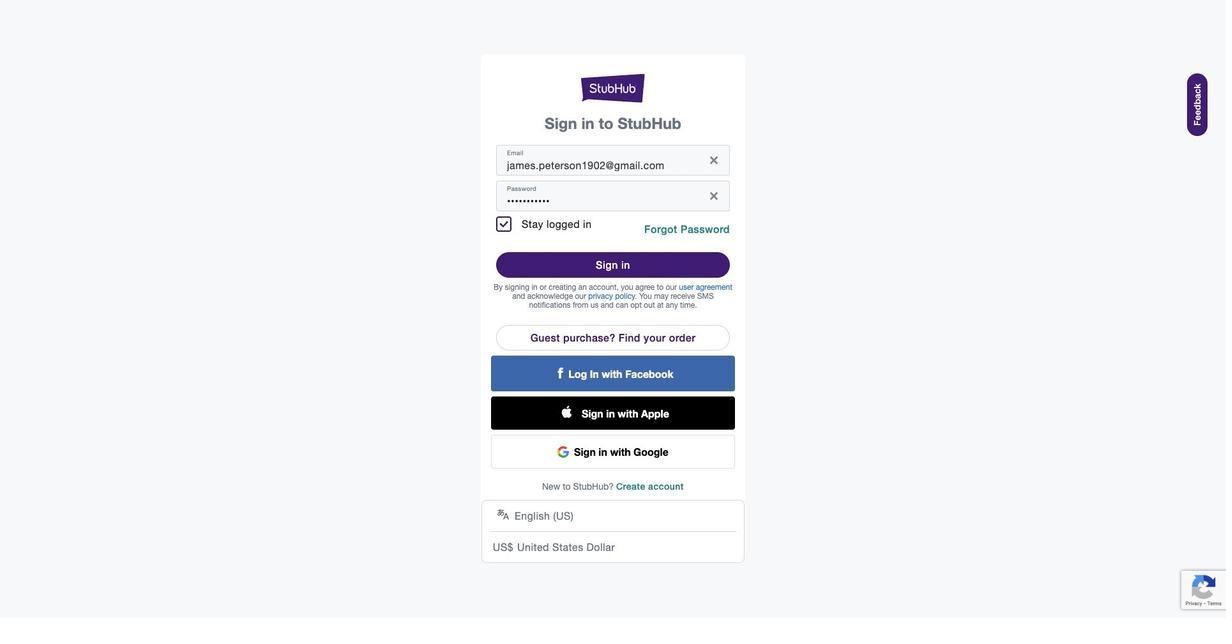 Task type: describe. For each thing, give the bounding box(es) containing it.
google image
[[558, 446, 569, 458]]

stubhub image
[[581, 72, 645, 104]]



Task type: locate. For each thing, give the bounding box(es) containing it.
None password field
[[507, 181, 699, 211]]

None email field
[[507, 145, 699, 176]]



